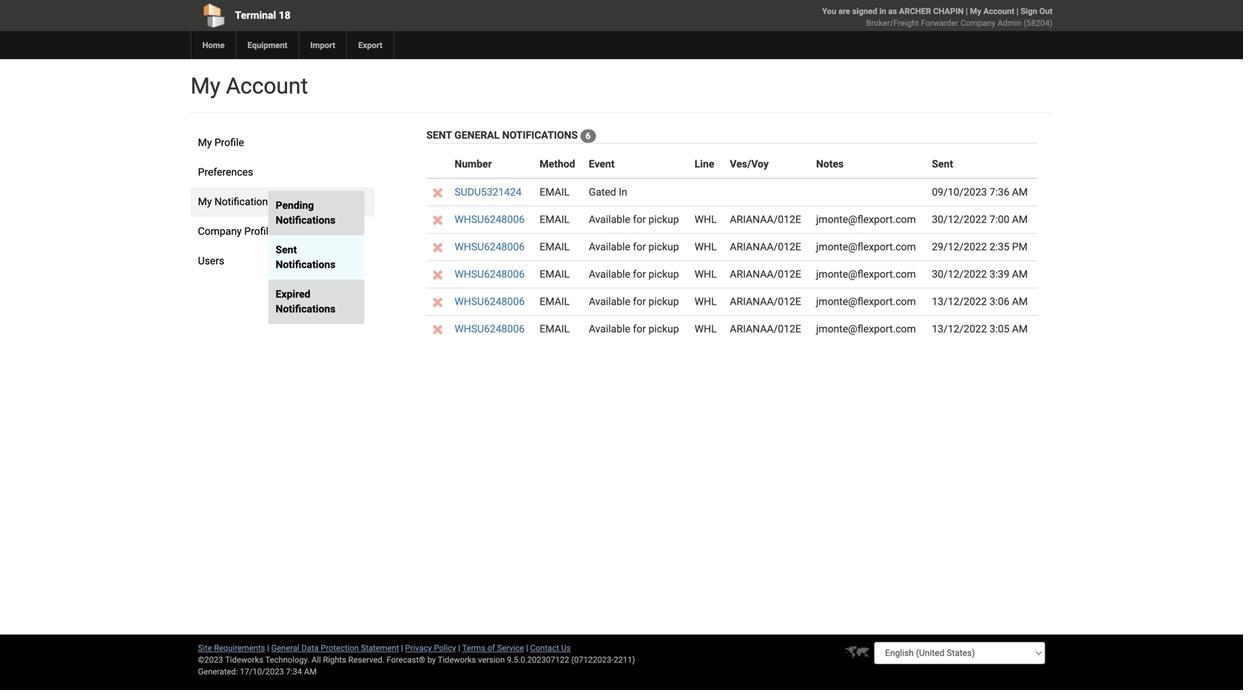 Task type: describe. For each thing, give the bounding box(es) containing it.
available for pickup for 29/12/2022 2:35 pm
[[589, 241, 679, 253]]

out
[[1040, 6, 1053, 16]]

available for 30/12/2022 3:39 am
[[589, 268, 631, 281]]

company profile
[[198, 225, 274, 238]]

export
[[358, 40, 383, 50]]

17/10/2023
[[240, 667, 284, 677]]

| up 9.5.0.202307122
[[526, 644, 528, 653]]

expired
[[276, 288, 311, 301]]

arianaa/012e for 30/12/2022 3:39 am
[[730, 268, 802, 281]]

am for 09/10/2023 7:36 am
[[1012, 186, 1028, 198]]

of
[[488, 644, 495, 653]]

contact
[[530, 644, 559, 653]]

my notifications
[[198, 196, 273, 208]]

13/12/2022 3:06 am
[[932, 296, 1028, 308]]

sent for sent notifications
[[276, 244, 297, 256]]

7:00
[[990, 214, 1010, 226]]

jmonte@flexport.com for 30/12/2022 7:00 am
[[816, 214, 916, 226]]

3:06
[[990, 296, 1010, 308]]

pending notifications
[[276, 199, 336, 227]]

number
[[455, 158, 492, 170]]

service
[[497, 644, 524, 653]]

email for 29/12/2022 2:35 pm
[[540, 241, 570, 253]]

0 horizontal spatial account
[[226, 73, 308, 99]]

my for my profile
[[198, 137, 212, 149]]

click to delete image
[[433, 216, 442, 225]]

jmonte@flexport.com for 30/12/2022 3:39 am
[[816, 268, 916, 281]]

click to delete image for 13/12/2022 3:06 am
[[433, 298, 442, 307]]

09/10/2023
[[932, 186, 987, 198]]

statement
[[361, 644, 399, 653]]

privacy
[[405, 644, 432, 653]]

admin
[[998, 18, 1022, 28]]

forwarder
[[921, 18, 959, 28]]

for for 30/12/2022 7:00 am
[[633, 214, 646, 226]]

2:35
[[990, 241, 1010, 253]]

terminal 18
[[235, 9, 291, 21]]

jmonte@flexport.com for 13/12/2022 3:06 am
[[816, 296, 916, 308]]

policy
[[434, 644, 456, 653]]

(07122023-
[[572, 655, 614, 665]]

13/12/2022 3:05 am
[[932, 323, 1028, 335]]

available for pickup for 30/12/2022 3:39 am
[[589, 268, 679, 281]]

line
[[695, 158, 715, 170]]

profile for company profile
[[244, 225, 274, 238]]

reserved.
[[348, 655, 385, 665]]

whsu6248006 link for 13/12/2022 3:06 am
[[455, 296, 525, 308]]

3:05
[[990, 323, 1010, 335]]

whl for 29/12/2022 2:35 pm
[[695, 241, 717, 253]]

7:34
[[286, 667, 302, 677]]

equipment
[[248, 40, 287, 50]]

my for my account
[[191, 73, 220, 99]]

site requirements link
[[198, 644, 265, 653]]

pickup for 30/12/2022 7:00 am
[[649, 214, 679, 226]]

technology.
[[265, 655, 310, 665]]

29/12/2022 2:35 pm
[[932, 241, 1028, 253]]

notifications for sent notifications
[[276, 259, 336, 271]]

sudu5321424
[[455, 186, 522, 198]]

30/12/2022 for 30/12/2022 7:00 am
[[932, 214, 987, 226]]

3:39
[[990, 268, 1010, 281]]

available for pickup for 13/12/2022 3:05 am
[[589, 323, 679, 335]]

13/12/2022 for 13/12/2022 3:06 am
[[932, 296, 987, 308]]

30/12/2022 for 30/12/2022 3:39 am
[[932, 268, 987, 281]]

home
[[202, 40, 225, 50]]

are
[[839, 6, 851, 16]]

as
[[889, 6, 897, 16]]

2211)
[[614, 655, 635, 665]]

13/12/2022 for 13/12/2022 3:05 am
[[932, 323, 987, 335]]

my inside you are signed in as archer chapin | my account | sign out broker/freight forwarder company admin (58204)
[[970, 6, 982, 16]]

method
[[540, 158, 575, 170]]

whsu6248006 link for 30/12/2022 3:39 am
[[455, 268, 525, 281]]

available for 30/12/2022 7:00 am
[[589, 214, 631, 226]]

email for 30/12/2022 3:39 am
[[540, 268, 570, 281]]

whsu6248006 for 29/12/2022 2:35 pm
[[455, 241, 525, 253]]

import
[[310, 40, 335, 50]]

0 vertical spatial general
[[455, 129, 500, 141]]

18
[[279, 9, 291, 21]]

in
[[880, 6, 887, 16]]

site
[[198, 644, 212, 653]]

am for 30/12/2022 3:39 am
[[1012, 268, 1028, 281]]

general inside site requirements | general data protection statement | privacy policy | terms of service | contact us ©2023 tideworks technology. all rights reserved. forecast® by tideworks version 9.5.0.202307122 (07122023-2211) generated: 17/10/2023 7:34 am
[[271, 644, 300, 653]]

available for 13/12/2022 3:05 am
[[589, 323, 631, 335]]

preferences
[[198, 166, 253, 178]]

signed
[[853, 6, 878, 16]]

terms
[[462, 644, 486, 653]]

click to delete image for 13/12/2022 3:05 am
[[433, 325, 442, 335]]

pm
[[1012, 241, 1028, 253]]

protection
[[321, 644, 359, 653]]

users
[[198, 255, 224, 267]]

whl for 30/12/2022 7:00 am
[[695, 214, 717, 226]]

notifications for my notifications
[[215, 196, 273, 208]]

29/12/2022
[[932, 241, 987, 253]]

in
[[619, 186, 628, 198]]

whl for 13/12/2022 3:05 am
[[695, 323, 717, 335]]

terms of service link
[[462, 644, 524, 653]]

available for 29/12/2022 2:35 pm
[[589, 241, 631, 253]]

whsu6248006 for 30/12/2022 7:00 am
[[455, 214, 525, 226]]

export link
[[346, 31, 394, 59]]

profile for my profile
[[215, 137, 244, 149]]

chapin
[[934, 6, 964, 16]]

tideworks
[[438, 655, 476, 665]]

sent for sent
[[932, 158, 954, 170]]



Task type: locate. For each thing, give the bounding box(es) containing it.
email for 13/12/2022 3:06 am
[[540, 296, 570, 308]]

arianaa/012e for 13/12/2022 3:06 am
[[730, 296, 802, 308]]

pickup for 13/12/2022 3:06 am
[[649, 296, 679, 308]]

7:36
[[990, 186, 1010, 198]]

1 email from the top
[[540, 186, 570, 198]]

2 arianaa/012e from the top
[[730, 241, 802, 253]]

5 whsu6248006 from the top
[[455, 323, 525, 335]]

available for pickup for 13/12/2022 3:06 am
[[589, 296, 679, 308]]

sent general notifications 6
[[427, 129, 591, 141]]

5 email from the top
[[540, 296, 570, 308]]

notifications up method
[[502, 129, 578, 141]]

0 horizontal spatial sent
[[276, 244, 297, 256]]

2 horizontal spatial sent
[[932, 158, 954, 170]]

1 vertical spatial company
[[198, 225, 242, 238]]

2 30/12/2022 from the top
[[932, 268, 987, 281]]

sent
[[427, 129, 452, 141], [932, 158, 954, 170], [276, 244, 297, 256]]

30/12/2022
[[932, 214, 987, 226], [932, 268, 987, 281]]

1 horizontal spatial profile
[[244, 225, 274, 238]]

sudu5321424 link
[[455, 186, 522, 198]]

4 for from the top
[[633, 296, 646, 308]]

whl
[[695, 214, 717, 226], [695, 241, 717, 253], [695, 268, 717, 281], [695, 296, 717, 308], [695, 323, 717, 335]]

rights
[[323, 655, 346, 665]]

my
[[970, 6, 982, 16], [191, 73, 220, 99], [198, 137, 212, 149], [198, 196, 212, 208]]

sent inside sent notifications
[[276, 244, 297, 256]]

1 horizontal spatial account
[[984, 6, 1015, 16]]

whsu6248006 for 30/12/2022 3:39 am
[[455, 268, 525, 281]]

5 pickup from the top
[[649, 323, 679, 335]]

09/10/2023 7:36 am
[[932, 186, 1028, 198]]

contact us link
[[530, 644, 571, 653]]

1 click to delete image from the top
[[433, 188, 442, 198]]

4 whsu6248006 link from the top
[[455, 296, 525, 308]]

my for my notifications
[[198, 196, 212, 208]]

email for 30/12/2022 7:00 am
[[540, 214, 570, 226]]

4 email from the top
[[540, 268, 570, 281]]

by
[[428, 655, 436, 665]]

notifications down 'expired' on the top left
[[276, 303, 336, 315]]

whl for 30/12/2022 3:39 am
[[695, 268, 717, 281]]

0 vertical spatial profile
[[215, 137, 244, 149]]

arianaa/012e
[[730, 214, 802, 226], [730, 241, 802, 253], [730, 268, 802, 281], [730, 296, 802, 308], [730, 323, 802, 335]]

available for 13/12/2022 3:06 am
[[589, 296, 631, 308]]

2 whl from the top
[[695, 241, 717, 253]]

sign out link
[[1021, 6, 1053, 16]]

us
[[561, 644, 571, 653]]

click to delete image for 29/12/2022 2:35 pm
[[433, 243, 442, 253]]

1 available for pickup from the top
[[589, 214, 679, 226]]

general up technology.
[[271, 644, 300, 653]]

notifications for expired notifications
[[276, 303, 336, 315]]

notifications for pending notifications
[[276, 214, 336, 227]]

ves/voy
[[730, 158, 769, 170]]

my right 'chapin'
[[970, 6, 982, 16]]

my down 'home' link
[[191, 73, 220, 99]]

4 pickup from the top
[[649, 296, 679, 308]]

my down preferences
[[198, 196, 212, 208]]

| up tideworks
[[458, 644, 460, 653]]

click to delete image for 30/12/2022 3:39 am
[[433, 270, 442, 280]]

am right 7:36
[[1012, 186, 1028, 198]]

whsu6248006
[[455, 214, 525, 226], [455, 241, 525, 253], [455, 268, 525, 281], [455, 296, 525, 308], [455, 323, 525, 335]]

am right 3:06
[[1012, 296, 1028, 308]]

4 available from the top
[[589, 296, 631, 308]]

2 whsu6248006 link from the top
[[455, 241, 525, 253]]

whsu6248006 for 13/12/2022 3:06 am
[[455, 296, 525, 308]]

13/12/2022 down 13/12/2022 3:06 am
[[932, 323, 987, 335]]

1 vertical spatial account
[[226, 73, 308, 99]]

3 available for pickup from the top
[[589, 268, 679, 281]]

whsu6248006 link for 13/12/2022 3:05 am
[[455, 323, 525, 335]]

0 vertical spatial 30/12/2022
[[932, 214, 987, 226]]

arianaa/012e for 13/12/2022 3:05 am
[[730, 323, 802, 335]]

version
[[478, 655, 505, 665]]

6 email from the top
[[540, 323, 570, 335]]

gated in
[[589, 186, 628, 198]]

notifications
[[502, 129, 578, 141], [215, 196, 273, 208], [276, 214, 336, 227], [276, 259, 336, 271], [276, 303, 336, 315]]

1 vertical spatial general
[[271, 644, 300, 653]]

5 jmonte@flexport.com from the top
[[816, 323, 916, 335]]

expired notifications
[[276, 288, 336, 315]]

1 pickup from the top
[[649, 214, 679, 226]]

privacy policy link
[[405, 644, 456, 653]]

3 whsu6248006 link from the top
[[455, 268, 525, 281]]

account up admin
[[984, 6, 1015, 16]]

whl for 13/12/2022 3:06 am
[[695, 296, 717, 308]]

am for 13/12/2022 3:06 am
[[1012, 296, 1028, 308]]

0 vertical spatial 13/12/2022
[[932, 296, 987, 308]]

©2023 tideworks
[[198, 655, 263, 665]]

0 vertical spatial company
[[961, 18, 996, 28]]

requirements
[[214, 644, 265, 653]]

30/12/2022 3:39 am
[[932, 268, 1028, 281]]

for for 13/12/2022 3:05 am
[[633, 323, 646, 335]]

sign
[[1021, 6, 1038, 16]]

email for 13/12/2022 3:05 am
[[540, 323, 570, 335]]

1 horizontal spatial company
[[961, 18, 996, 28]]

6
[[586, 131, 591, 141]]

import link
[[299, 31, 346, 59]]

3 click to delete image from the top
[[433, 270, 442, 280]]

1 horizontal spatial general
[[455, 129, 500, 141]]

notifications up the company profile
[[215, 196, 273, 208]]

30/12/2022 down 09/10/2023
[[932, 214, 987, 226]]

2 whsu6248006 from the top
[[455, 241, 525, 253]]

| up forecast®
[[401, 644, 403, 653]]

1 13/12/2022 from the top
[[932, 296, 987, 308]]

click to delete image
[[433, 188, 442, 198], [433, 243, 442, 253], [433, 270, 442, 280], [433, 298, 442, 307], [433, 325, 442, 335]]

pickup
[[649, 214, 679, 226], [649, 241, 679, 253], [649, 268, 679, 281], [649, 296, 679, 308], [649, 323, 679, 335]]

5 available from the top
[[589, 323, 631, 335]]

arianaa/012e for 30/12/2022 7:00 am
[[730, 214, 802, 226]]

1 vertical spatial 13/12/2022
[[932, 323, 987, 335]]

3 whl from the top
[[695, 268, 717, 281]]

1 arianaa/012e from the top
[[730, 214, 802, 226]]

30/12/2022 down 29/12/2022
[[932, 268, 987, 281]]

2 for from the top
[[633, 241, 646, 253]]

30/12/2022 7:00 am
[[932, 214, 1028, 226]]

1 30/12/2022 from the top
[[932, 214, 987, 226]]

4 click to delete image from the top
[[433, 298, 442, 307]]

13/12/2022
[[932, 296, 987, 308], [932, 323, 987, 335]]

3 jmonte@flexport.com from the top
[[816, 268, 916, 281]]

all
[[312, 655, 321, 665]]

4 whl from the top
[[695, 296, 717, 308]]

account
[[984, 6, 1015, 16], [226, 73, 308, 99]]

4 arianaa/012e from the top
[[730, 296, 802, 308]]

profile down the my notifications
[[244, 225, 274, 238]]

jmonte@flexport.com for 13/12/2022 3:05 am
[[816, 323, 916, 335]]

notes
[[816, 158, 844, 170]]

1 whsu6248006 from the top
[[455, 214, 525, 226]]

whsu6248006 for 13/12/2022 3:05 am
[[455, 323, 525, 335]]

general data protection statement link
[[271, 644, 399, 653]]

(58204)
[[1024, 18, 1053, 28]]

3 for from the top
[[633, 268, 646, 281]]

0 horizontal spatial company
[[198, 225, 242, 238]]

9.5.0.202307122
[[507, 655, 569, 665]]

am down all
[[304, 667, 317, 677]]

am for 30/12/2022 7:00 am
[[1012, 214, 1028, 226]]

for for 30/12/2022 3:39 am
[[633, 268, 646, 281]]

site requirements | general data protection statement | privacy policy | terms of service | contact us ©2023 tideworks technology. all rights reserved. forecast® by tideworks version 9.5.0.202307122 (07122023-2211) generated: 17/10/2023 7:34 am
[[198, 644, 635, 677]]

for
[[633, 214, 646, 226], [633, 241, 646, 253], [633, 268, 646, 281], [633, 296, 646, 308], [633, 323, 646, 335]]

3 pickup from the top
[[649, 268, 679, 281]]

whsu6248006 link
[[455, 214, 525, 226], [455, 241, 525, 253], [455, 268, 525, 281], [455, 296, 525, 308], [455, 323, 525, 335]]

company up users
[[198, 225, 242, 238]]

3 available from the top
[[589, 268, 631, 281]]

available for pickup for 30/12/2022 7:00 am
[[589, 214, 679, 226]]

| left sign
[[1017, 6, 1019, 16]]

my up preferences
[[198, 137, 212, 149]]

available for pickup
[[589, 214, 679, 226], [589, 241, 679, 253], [589, 268, 679, 281], [589, 296, 679, 308], [589, 323, 679, 335]]

email for 09/10/2023 7:36 am
[[540, 186, 570, 198]]

13/12/2022 up 13/12/2022 3:05 am
[[932, 296, 987, 308]]

notifications up 'expired' on the top left
[[276, 259, 336, 271]]

whsu6248006 link for 30/12/2022 7:00 am
[[455, 214, 525, 226]]

2 vertical spatial sent
[[276, 244, 297, 256]]

home link
[[191, 31, 236, 59]]

4 jmonte@flexport.com from the top
[[816, 296, 916, 308]]

5 available for pickup from the top
[[589, 323, 679, 335]]

terminal
[[235, 9, 276, 21]]

am for 13/12/2022 3:05 am
[[1012, 323, 1028, 335]]

company inside you are signed in as archer chapin | my account | sign out broker/freight forwarder company admin (58204)
[[961, 18, 996, 28]]

5 arianaa/012e from the top
[[730, 323, 802, 335]]

0 horizontal spatial profile
[[215, 137, 244, 149]]

pickup for 29/12/2022 2:35 pm
[[649, 241, 679, 253]]

generated:
[[198, 667, 238, 677]]

general
[[455, 129, 500, 141], [271, 644, 300, 653]]

| up technology.
[[267, 644, 269, 653]]

pickup for 13/12/2022 3:05 am
[[649, 323, 679, 335]]

jmonte@flexport.com for 29/12/2022 2:35 pm
[[816, 241, 916, 253]]

available
[[589, 214, 631, 226], [589, 241, 631, 253], [589, 268, 631, 281], [589, 296, 631, 308], [589, 323, 631, 335]]

3 whsu6248006 from the top
[[455, 268, 525, 281]]

pending
[[276, 199, 314, 212]]

2 available from the top
[[589, 241, 631, 253]]

profile
[[215, 137, 244, 149], [244, 225, 274, 238]]

5 whl from the top
[[695, 323, 717, 335]]

profile up preferences
[[215, 137, 244, 149]]

5 for from the top
[[633, 323, 646, 335]]

arianaa/012e for 29/12/2022 2:35 pm
[[730, 241, 802, 253]]

3 arianaa/012e from the top
[[730, 268, 802, 281]]

2 pickup from the top
[[649, 241, 679, 253]]

1 whsu6248006 link from the top
[[455, 214, 525, 226]]

you are signed in as archer chapin | my account | sign out broker/freight forwarder company admin (58204)
[[822, 6, 1053, 28]]

jmonte@flexport.com
[[816, 214, 916, 226], [816, 241, 916, 253], [816, 268, 916, 281], [816, 296, 916, 308], [816, 323, 916, 335]]

2 13/12/2022 from the top
[[932, 323, 987, 335]]

4 whsu6248006 from the top
[[455, 296, 525, 308]]

0 vertical spatial account
[[984, 6, 1015, 16]]

for for 29/12/2022 2:35 pm
[[633, 241, 646, 253]]

|
[[966, 6, 968, 16], [1017, 6, 1019, 16], [267, 644, 269, 653], [401, 644, 403, 653], [458, 644, 460, 653], [526, 644, 528, 653]]

account inside you are signed in as archer chapin | my account | sign out broker/freight forwarder company admin (58204)
[[984, 6, 1015, 16]]

1 vertical spatial profile
[[244, 225, 274, 238]]

sent for sent general notifications 6
[[427, 129, 452, 141]]

2 available for pickup from the top
[[589, 241, 679, 253]]

notifications down pending
[[276, 214, 336, 227]]

general up number
[[455, 129, 500, 141]]

1 horizontal spatial sent
[[427, 129, 452, 141]]

2 click to delete image from the top
[[433, 243, 442, 253]]

am right 3:05
[[1012, 323, 1028, 335]]

click to delete image for 09/10/2023 7:36 am
[[433, 188, 442, 198]]

1 for from the top
[[633, 214, 646, 226]]

1 vertical spatial 30/12/2022
[[932, 268, 987, 281]]

am inside site requirements | general data protection statement | privacy policy | terms of service | contact us ©2023 tideworks technology. all rights reserved. forecast® by tideworks version 9.5.0.202307122 (07122023-2211) generated: 17/10/2023 7:34 am
[[304, 667, 317, 677]]

1 jmonte@flexport.com from the top
[[816, 214, 916, 226]]

1 available from the top
[[589, 214, 631, 226]]

1 vertical spatial sent
[[932, 158, 954, 170]]

| right 'chapin'
[[966, 6, 968, 16]]

am right 7:00
[[1012, 214, 1028, 226]]

company down my account link
[[961, 18, 996, 28]]

1 whl from the top
[[695, 214, 717, 226]]

2 email from the top
[[540, 214, 570, 226]]

5 click to delete image from the top
[[433, 325, 442, 335]]

4 available for pickup from the top
[[589, 296, 679, 308]]

you
[[822, 6, 837, 16]]

archer
[[899, 6, 931, 16]]

for for 13/12/2022 3:06 am
[[633, 296, 646, 308]]

3 email from the top
[[540, 241, 570, 253]]

account down the equipment link
[[226, 73, 308, 99]]

0 horizontal spatial general
[[271, 644, 300, 653]]

forecast®
[[387, 655, 425, 665]]

my account link
[[970, 6, 1015, 16]]

data
[[302, 644, 319, 653]]

am right 3:39
[[1012, 268, 1028, 281]]

pickup for 30/12/2022 3:39 am
[[649, 268, 679, 281]]

whsu6248006 link for 29/12/2022 2:35 pm
[[455, 241, 525, 253]]

2 jmonte@flexport.com from the top
[[816, 241, 916, 253]]

terminal 18 link
[[191, 0, 537, 31]]

sent notifications
[[276, 244, 336, 271]]

broker/freight
[[866, 18, 919, 28]]

my account
[[191, 73, 308, 99]]

5 whsu6248006 link from the top
[[455, 323, 525, 335]]

gated
[[589, 186, 616, 198]]

equipment link
[[236, 31, 299, 59]]

event
[[589, 158, 615, 170]]

company
[[961, 18, 996, 28], [198, 225, 242, 238]]

my profile
[[198, 137, 244, 149]]

0 vertical spatial sent
[[427, 129, 452, 141]]



Task type: vqa. For each thing, say whether or not it's contained in the screenshot.
Edit
no



